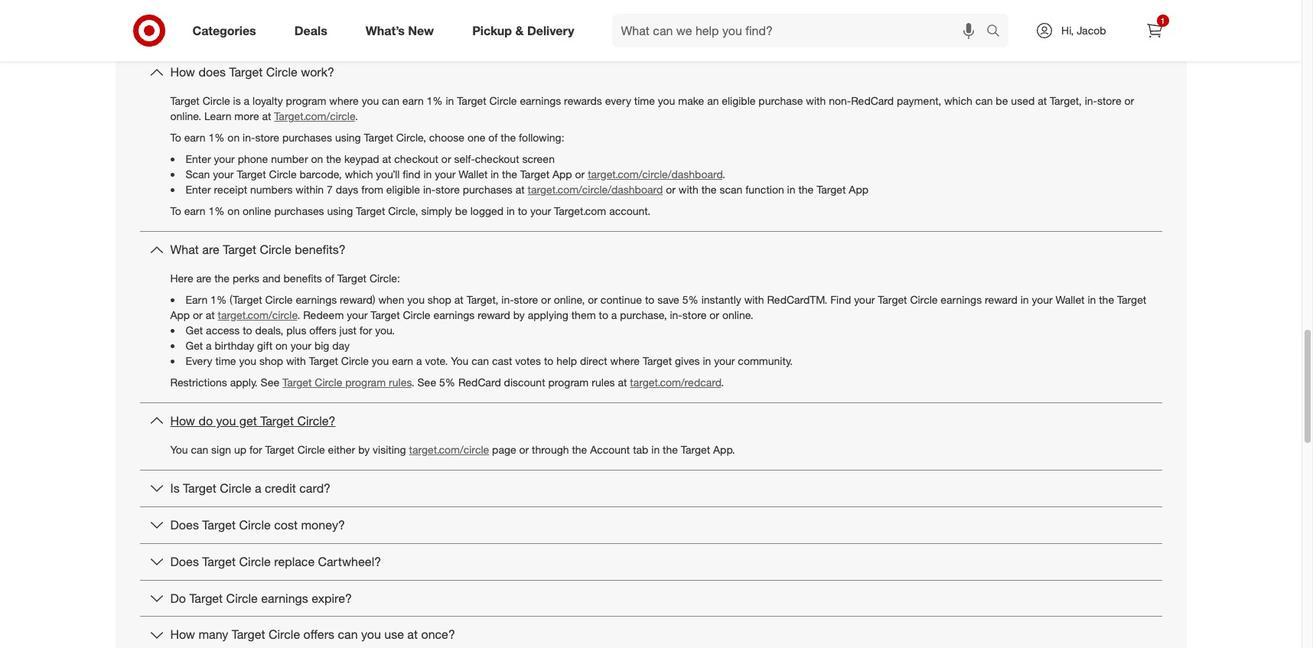 Task type: describe. For each thing, give the bounding box(es) containing it.
rewards
[[564, 94, 602, 107]]

either
[[328, 443, 355, 456]]

days
[[336, 183, 359, 196]]

expire?
[[312, 591, 352, 606]]

1 rules from the left
[[389, 376, 412, 389]]

make
[[679, 94, 705, 107]]

1% inside target circle is a loyalty program where you can earn 1% in target circle earnings rewards every time you make an eligible purchase with non-redcard payment, which can be used at target, in-store or online. learn more at
[[427, 94, 443, 107]]

1 vertical spatial reward
[[478, 309, 511, 322]]

money?
[[301, 517, 345, 533]]

program for circle
[[345, 376, 386, 389]]

get
[[239, 413, 257, 429]]

time inside target circle is a loyalty program where you can earn 1% in target circle earnings rewards every time you make an eligible purchase with non-redcard payment, which can be used at target, in-store or online. learn more at
[[635, 94, 655, 107]]

earn down learn
[[184, 131, 206, 144]]

which inside target circle is a loyalty program where you can earn 1% in target circle earnings rewards every time you make an eligible purchase with non-redcard payment, which can be used at target, in-store or online. learn more at
[[945, 94, 973, 107]]

categories link
[[180, 14, 275, 47]]

circle inside what are target circle benefits? dropdown button
[[260, 242, 291, 257]]

page
[[492, 443, 517, 456]]

frequently asked questions
[[506, 10, 796, 38]]

at up access
[[206, 309, 215, 322]]

hi, jacob
[[1062, 24, 1107, 37]]

instantly
[[702, 293, 742, 306]]

from
[[362, 183, 384, 196]]

deals,
[[255, 324, 284, 337]]

is target circle a credit card?
[[170, 481, 331, 496]]

is
[[170, 481, 180, 496]]

how does target circle work?
[[170, 64, 335, 80]]

visiting
[[373, 443, 406, 456]]

in- inside enter your phone number on the keypad at checkout or self-checkout screen scan your target circle barcode, which you'll find in your wallet in the target app or target.com/circle/dashboard . enter receipt numbers within 7 days from eligible in-store purchases at target.com/circle/dashboard or with the scan function in the target app
[[423, 183, 436, 196]]

what
[[170, 242, 199, 257]]

with inside target circle is a loyalty program where you can earn 1% in target circle earnings rewards every time you make an eligible purchase with non-redcard payment, which can be used at target, in-store or online. learn more at
[[806, 94, 826, 107]]

learn
[[204, 110, 232, 123]]

the inside earn 1% (target circle earnings reward) when you shop at target, in-store or online, or continue to save 5% instantly with redcardtm. find your target circle earnings reward in your wallet in the target app or at
[[1100, 293, 1115, 306]]

use
[[385, 627, 404, 643]]

cartwheel?
[[318, 554, 381, 569]]

to earn 1% on online purchases using target circle, simply be logged in to your target.com account.
[[170, 204, 651, 217]]

to right them at the top left
[[599, 309, 609, 322]]

2 get from the top
[[186, 339, 203, 352]]

0 vertical spatial circle,
[[396, 131, 426, 144]]

work?
[[301, 64, 335, 80]]

tab
[[633, 443, 649, 456]]

1 vertical spatial for
[[250, 443, 262, 456]]

save
[[658, 293, 680, 306]]

a up every
[[206, 339, 212, 352]]

you'll
[[376, 168, 400, 181]]

pickup & delivery
[[473, 23, 575, 38]]

can inside how many target circle offers can you use at once? dropdown button
[[338, 627, 358, 643]]

app inside earn 1% (target circle earnings reward) when you shop at target, in-store or online, or continue to save 5% instantly with redcardtm. find your target circle earnings reward in your wallet in the target app or at
[[170, 309, 190, 322]]

you down you.
[[372, 354, 389, 367]]

numbers
[[250, 183, 293, 196]]

up
[[234, 443, 247, 456]]

deals
[[295, 23, 327, 38]]

in- inside target circle is a loyalty program where you can earn 1% in target circle earnings rewards every time you make an eligible purchase with non-redcard payment, which can be used at target, in-store or online. learn more at
[[1085, 94, 1098, 107]]

to left help
[[544, 354, 554, 367]]

access
[[206, 324, 240, 337]]

target.com
[[554, 204, 607, 217]]

earn down scan
[[184, 204, 206, 217]]

1 checkout from the left
[[394, 152, 439, 165]]

1 horizontal spatial of
[[489, 131, 498, 144]]

earnings inside target circle is a loyalty program where you can earn 1% in target circle earnings rewards every time you make an eligible purchase with non-redcard payment, which can be used at target, in-store or online. learn more at
[[520, 94, 561, 107]]

wallet inside enter your phone number on the keypad at checkout or self-checkout screen scan your target circle barcode, which you'll find in your wallet in the target app or target.com/circle/dashboard . enter receipt numbers within 7 days from eligible in-store purchases at target.com/circle/dashboard or with the scan function in the target app
[[459, 168, 488, 181]]

continue
[[601, 293, 642, 306]]

at right used
[[1038, 94, 1047, 107]]

circle inside how does target circle work? 'dropdown button'
[[266, 64, 298, 80]]

in- inside earn 1% (target circle earnings reward) when you shop at target, in-store or online, or continue to save 5% instantly with redcardtm. find your target circle earnings reward in your wallet in the target app or at
[[502, 293, 514, 306]]

store inside target circle is a loyalty program where you can earn 1% in target circle earnings rewards every time you make an eligible purchase with non-redcard payment, which can be used at target, in-store or online. learn more at
[[1098, 94, 1122, 107]]

1% down learn
[[209, 131, 225, 144]]

target circle is a loyalty program where you can earn 1% in target circle earnings rewards every time you make an eligible purchase with non-redcard payment, which can be used at target, in-store or online. learn more at
[[170, 94, 1135, 123]]

online. inside target circle is a loyalty program where you can earn 1% in target circle earnings rewards every time you make an eligible purchase with non-redcard payment, which can be used at target, in-store or online. learn more at
[[170, 110, 202, 123]]

you down birthday
[[239, 354, 256, 367]]

offers inside the "get access to deals, plus offers just for you. get a birthday gift on your big day every time you shop with target circle you earn a vote. you can cast votes to help direct where target gives in your community."
[[310, 324, 337, 337]]

account
[[590, 443, 630, 456]]

0 horizontal spatial of
[[325, 272, 334, 285]]

an
[[708, 94, 719, 107]]

questions
[[693, 10, 796, 38]]

target.com/circle link for . redeem your target circle earnings reward by applying them to a purchase, in-store or online.
[[218, 309, 297, 322]]

target.com/redcard link
[[630, 376, 721, 389]]

2 horizontal spatial program
[[549, 376, 589, 389]]

offers inside dropdown button
[[304, 627, 335, 643]]

direct
[[580, 354, 608, 367]]

more
[[235, 110, 259, 123]]

1 vertical spatial circle,
[[388, 204, 418, 217]]

0 vertical spatial target.com/circle/dashboard
[[588, 168, 723, 181]]

search button
[[980, 14, 1017, 51]]

hi,
[[1062, 24, 1074, 37]]

cast
[[492, 354, 512, 367]]

circle inside does target circle cost money? 'dropdown button'
[[239, 517, 271, 533]]

(target
[[230, 293, 262, 306]]

0 horizontal spatial target.com/circle
[[218, 309, 297, 322]]

1 horizontal spatial target.com/circle
[[409, 443, 489, 456]]

many
[[199, 627, 228, 643]]

self-
[[454, 152, 475, 165]]

plus
[[286, 324, 307, 337]]

time inside the "get access to deals, plus offers just for you. get a birthday gift on your big day every time you shop with target circle you earn a vote. you can cast votes to help direct where target gives in your community."
[[215, 354, 236, 367]]

to for to earn 1% on in-store purchases using target circle, choose one of the following:
[[170, 131, 181, 144]]

where inside the "get access to deals, plus offers just for you. get a birthday gift on your big day every time you shop with target circle you earn a vote. you can cast votes to help direct where target gives in your community."
[[611, 354, 640, 367]]

by for reward
[[514, 309, 525, 322]]

What can we help you find? suggestions appear below search field
[[612, 14, 991, 47]]

applying
[[528, 309, 569, 322]]

2 see from the left
[[418, 376, 436, 389]]

enter your phone number on the keypad at checkout or self-checkout screen scan your target circle barcode, which you'll find in your wallet in the target app or target.com/circle/dashboard . enter receipt numbers within 7 days from eligible in-store purchases at target.com/circle/dashboard or with the scan function in the target app
[[186, 152, 869, 196]]

to earn 1% on in-store purchases using target circle, choose one of the following:
[[170, 131, 565, 144]]

logged
[[471, 204, 504, 217]]

apply.
[[230, 376, 258, 389]]

0 vertical spatial purchases
[[282, 131, 332, 144]]

at inside dropdown button
[[408, 627, 418, 643]]

1 link
[[1138, 14, 1172, 47]]

how many target circle offers can you use at once?
[[170, 627, 455, 643]]

does target circle cost money?
[[170, 517, 345, 533]]

benefits?
[[295, 242, 346, 257]]

a left vote.
[[416, 354, 422, 367]]

you inside the "get access to deals, plus offers just for you. get a birthday gift on your big day every time you shop with target circle you earn a vote. you can cast votes to help direct where target gives in your community."
[[451, 354, 469, 367]]

redcard inside target circle is a loyalty program where you can earn 1% in target circle earnings rewards every time you make an eligible purchase with non-redcard payment, which can be used at target, in-store or online. learn more at
[[852, 94, 894, 107]]

target, inside earn 1% (target circle earnings reward) when you shop at target, in-store or online, or continue to save 5% instantly with redcardtm. find your target circle earnings reward in your wallet in the target app or at
[[467, 293, 499, 306]]

through
[[532, 443, 569, 456]]

target.com/redcard
[[630, 376, 721, 389]]

in- down more
[[243, 131, 255, 144]]

does target circle cost money? button
[[140, 508, 1163, 543]]

to right logged
[[518, 204, 528, 217]]

restrictions apply. see target circle program rules . see 5% redcard discount program rules at target.com/redcard .
[[170, 376, 724, 389]]

delivery
[[527, 23, 575, 38]]

number
[[271, 152, 308, 165]]

can left used
[[976, 94, 993, 107]]

account.
[[610, 204, 651, 217]]

how for how many target circle offers can you use at once?
[[170, 627, 195, 643]]

by for either
[[358, 443, 370, 456]]

discount
[[504, 376, 546, 389]]

one
[[468, 131, 486, 144]]

purchase
[[759, 94, 804, 107]]

is target circle a credit card? button
[[140, 471, 1163, 507]]

them
[[572, 309, 596, 322]]

target.com/circle
[[274, 110, 355, 123]]

2 enter from the top
[[186, 183, 211, 196]]

does target circle replace cartwheel?
[[170, 554, 381, 569]]

find
[[831, 293, 852, 306]]

simply
[[421, 204, 452, 217]]

following:
[[519, 131, 565, 144]]

2 vertical spatial purchases
[[274, 204, 324, 217]]

1 vertical spatial target.com/circle/dashboard
[[528, 183, 663, 196]]

are for what
[[202, 242, 220, 257]]

1
[[1161, 16, 1165, 25]]

barcode,
[[300, 168, 342, 181]]

1 see from the left
[[261, 376, 280, 389]]

how for how does target circle work?
[[170, 64, 195, 80]]

online
[[243, 204, 271, 217]]

on down receipt
[[228, 204, 240, 217]]

here
[[170, 272, 193, 285]]

what's
[[366, 23, 405, 38]]

do target circle earnings expire? button
[[140, 581, 1163, 617]]

to inside earn 1% (target circle earnings reward) when you shop at target, in-store or online, or continue to save 5% instantly with redcardtm. find your target circle earnings reward in your wallet in the target app or at
[[645, 293, 655, 306]]

where inside target circle is a loyalty program where you can earn 1% in target circle earnings rewards every time you make an eligible purchase with non-redcard payment, which can be used at target, in-store or online. learn more at
[[329, 94, 359, 107]]

function
[[746, 183, 785, 196]]

earn inside the "get access to deals, plus offers just for you. get a birthday gift on your big day every time you shop with target circle you earn a vote. you can cast votes to help direct where target gives in your community."
[[392, 354, 414, 367]]

asked
[[624, 10, 686, 38]]

scan
[[186, 168, 210, 181]]

circle inside how many target circle offers can you use at once? dropdown button
[[269, 627, 300, 643]]

gift
[[257, 339, 273, 352]]

at up you'll
[[382, 152, 392, 165]]

how does target circle work? button
[[140, 55, 1163, 90]]

target.com/circle/dashboard link for or with the scan function in the target app
[[528, 183, 663, 196]]



Task type: locate. For each thing, give the bounding box(es) containing it.
to
[[170, 131, 181, 144], [170, 204, 181, 217]]

for inside the "get access to deals, plus offers just for you. get a birthday gift on your big day every time you shop with target circle you earn a vote. you can cast votes to help direct where target gives in your community."
[[360, 324, 372, 337]]

2 does from the top
[[170, 554, 199, 569]]

1 vertical spatial of
[[325, 272, 334, 285]]

circle inside is target circle a credit card? dropdown button
[[220, 481, 252, 496]]

at right use
[[408, 627, 418, 643]]

checkout
[[394, 152, 439, 165], [475, 152, 520, 165]]

redcard left payment,
[[852, 94, 894, 107]]

1 vertical spatial target.com/circle link
[[409, 443, 489, 456]]

on up "barcode,"
[[311, 152, 323, 165]]

shop inside earn 1% (target circle earnings reward) when you shop at target, in-store or online, or continue to save 5% instantly with redcardtm. find your target circle earnings reward in your wallet in the target app or at
[[428, 293, 452, 306]]

0 horizontal spatial which
[[345, 168, 373, 181]]

1 horizontal spatial 5%
[[683, 293, 699, 306]]

0 vertical spatial to
[[170, 131, 181, 144]]

2 vertical spatial how
[[170, 627, 195, 643]]

0 horizontal spatial where
[[329, 94, 359, 107]]

reward
[[985, 293, 1018, 306], [478, 309, 511, 322]]

0 vertical spatial by
[[514, 309, 525, 322]]

target.com/circle . redeem your target circle earnings reward by applying them to a purchase, in-store or online.
[[218, 309, 754, 322]]

get access to deals, plus offers just for you. get a birthday gift on your big day every time you shop with target circle you earn a vote. you can cast votes to help direct where target gives in your community.
[[186, 324, 793, 367]]

keypad
[[344, 152, 379, 165]]

rules down direct
[[592, 376, 615, 389]]

you right when
[[408, 293, 425, 306]]

new
[[408, 23, 434, 38]]

using
[[335, 131, 361, 144], [327, 204, 353, 217]]

0 vertical spatial 5%
[[683, 293, 699, 306]]

target.com/circle link for page or through the account tab in the target app.
[[409, 443, 489, 456]]

at down screen
[[516, 183, 525, 196]]

1 vertical spatial purchases
[[463, 183, 513, 196]]

you left use
[[361, 627, 381, 643]]

1 horizontal spatial reward
[[985, 293, 1018, 306]]

program inside target circle is a loyalty program where you can earn 1% in target circle earnings rewards every time you make an eligible purchase with non-redcard payment, which can be used at target, in-store or online. learn more at
[[286, 94, 326, 107]]

how do you get target circle?
[[170, 413, 336, 429]]

1 get from the top
[[186, 324, 203, 337]]

with inside enter your phone number on the keypad at checkout or self-checkout screen scan your target circle barcode, which you'll find in your wallet in the target app or target.com/circle/dashboard . enter receipt numbers within 7 days from eligible in-store purchases at target.com/circle/dashboard or with the scan function in the target app
[[679, 183, 699, 196]]

0 horizontal spatial eligible
[[387, 183, 420, 196]]

0 horizontal spatial redcard
[[459, 376, 501, 389]]

1 vertical spatial you
[[170, 443, 188, 456]]

1 vertical spatial eligible
[[387, 183, 420, 196]]

program down day
[[345, 376, 386, 389]]

eligible inside enter your phone number on the keypad at checkout or self-checkout screen scan your target circle barcode, which you'll find in your wallet in the target app or target.com/circle/dashboard . enter receipt numbers within 7 days from eligible in-store purchases at target.com/circle/dashboard or with the scan function in the target app
[[387, 183, 420, 196]]

target.com/circle .
[[274, 110, 358, 123]]

what's new link
[[353, 14, 453, 47]]

2 how from the top
[[170, 413, 195, 429]]

1 vertical spatial target.com/circle
[[409, 443, 489, 456]]

7
[[327, 183, 333, 196]]

1 vertical spatial enter
[[186, 183, 211, 196]]

1 horizontal spatial target,
[[1050, 94, 1082, 107]]

you right vote.
[[451, 354, 469, 367]]

within
[[296, 183, 324, 196]]

birthday
[[215, 339, 254, 352]]

0 vertical spatial target.com/circle
[[218, 309, 297, 322]]

1 horizontal spatial be
[[996, 94, 1009, 107]]

1 vertical spatial to
[[170, 204, 181, 217]]

a inside target circle is a loyalty program where you can earn 1% in target circle earnings rewards every time you make an eligible purchase with non-redcard payment, which can be used at target, in-store or online. learn more at
[[244, 94, 250, 107]]

does inside 'dropdown button'
[[170, 517, 199, 533]]

target, up target.com/circle . redeem your target circle earnings reward by applying them to a purchase, in-store or online.
[[467, 293, 499, 306]]

target.com/circle down (target
[[218, 309, 297, 322]]

3 how from the top
[[170, 627, 195, 643]]

online,
[[554, 293, 585, 306]]

target.com/circle/dashboard link
[[588, 168, 723, 181], [528, 183, 663, 196]]

2 vertical spatial app
[[170, 309, 190, 322]]

target.com/circle link
[[218, 309, 297, 322], [409, 443, 489, 456]]

to up purchase,
[[645, 293, 655, 306]]

time down birthday
[[215, 354, 236, 367]]

shop right when
[[428, 293, 452, 306]]

1 vertical spatial redcard
[[459, 376, 501, 389]]

store up simply
[[436, 183, 460, 196]]

in inside target circle is a loyalty program where you can earn 1% in target circle earnings rewards every time you make an eligible purchase with non-redcard payment, which can be used at target, in-store or online. learn more at
[[446, 94, 454, 107]]

1 vertical spatial does
[[170, 554, 199, 569]]

earnings inside dropdown button
[[261, 591, 308, 606]]

0 vertical spatial wallet
[[459, 168, 488, 181]]

1 horizontal spatial see
[[418, 376, 436, 389]]

enter
[[186, 152, 211, 165], [186, 183, 211, 196]]

with left non-
[[806, 94, 826, 107]]

earn inside target circle is a loyalty program where you can earn 1% in target circle earnings rewards every time you make an eligible purchase with non-redcard payment, which can be used at target, in-store or online. learn more at
[[403, 94, 424, 107]]

be right simply
[[455, 204, 468, 217]]

vote.
[[425, 354, 448, 367]]

2 rules from the left
[[592, 376, 615, 389]]

card?
[[300, 481, 331, 496]]

with down 'plus'
[[286, 354, 306, 367]]

1 vertical spatial be
[[455, 204, 468, 217]]

1 to from the top
[[170, 131, 181, 144]]

purchases down target.com/circle link
[[282, 131, 332, 144]]

0 horizontal spatial checkout
[[394, 152, 439, 165]]

categories
[[193, 23, 256, 38]]

online.
[[170, 110, 202, 123], [723, 309, 754, 322]]

restrictions
[[170, 376, 227, 389]]

circle, left simply
[[388, 204, 418, 217]]

program
[[286, 94, 326, 107], [345, 376, 386, 389], [549, 376, 589, 389]]

in inside the "get access to deals, plus offers just for you. get a birthday gift on your big day every time you shop with target circle you earn a vote. you can cast votes to help direct where target gives in your community."
[[703, 354, 712, 367]]

0 horizontal spatial 5%
[[439, 376, 456, 389]]

5% right save
[[683, 293, 699, 306]]

target, inside target circle is a loyalty program where you can earn 1% in target circle earnings rewards every time you make an eligible purchase with non-redcard payment, which can be used at target, in-store or online. learn more at
[[1050, 94, 1082, 107]]

a down continue on the top of the page
[[612, 309, 617, 322]]

community.
[[738, 354, 793, 367]]

earn up to earn 1% on in-store purchases using target circle, choose one of the following:
[[403, 94, 424, 107]]

target inside dropdown button
[[202, 554, 236, 569]]

search
[[980, 24, 1017, 39]]

does down is
[[170, 517, 199, 533]]

1 horizontal spatial redcard
[[852, 94, 894, 107]]

target.com/circle/dashboard up the account.
[[588, 168, 723, 181]]

1 how from the top
[[170, 64, 195, 80]]

target, right used
[[1050, 94, 1082, 107]]

1 horizontal spatial wallet
[[1056, 293, 1085, 306]]

0 horizontal spatial see
[[261, 376, 280, 389]]

wallet
[[459, 168, 488, 181], [1056, 293, 1085, 306]]

0 vertical spatial of
[[489, 131, 498, 144]]

rules
[[389, 376, 412, 389], [592, 376, 615, 389]]

every
[[186, 354, 212, 367]]

you inside how many target circle offers can you use at once? dropdown button
[[361, 627, 381, 643]]

a right is
[[244, 94, 250, 107]]

in- down save
[[670, 309, 683, 322]]

0 vertical spatial how
[[170, 64, 195, 80]]

online. left learn
[[170, 110, 202, 123]]

using down "days"
[[327, 204, 353, 217]]

0 vertical spatial for
[[360, 324, 372, 337]]

0 vertical spatial target,
[[1050, 94, 1082, 107]]

jacob
[[1077, 24, 1107, 37]]

are for here
[[196, 272, 212, 285]]

in- up simply
[[423, 183, 436, 196]]

0 vertical spatial redcard
[[852, 94, 894, 107]]

0 horizontal spatial target.com/circle link
[[218, 309, 297, 322]]

0 vertical spatial shop
[[428, 293, 452, 306]]

you inside earn 1% (target circle earnings reward) when you shop at target, in-store or online, or continue to save 5% instantly with redcardtm. find your target circle earnings reward in your wallet in the target app or at
[[408, 293, 425, 306]]

at down loyalty
[[262, 110, 271, 123]]

be inside target circle is a loyalty program where you can earn 1% in target circle earnings rewards every time you make an eligible purchase with non-redcard payment, which can be used at target, in-store or online. learn more at
[[996, 94, 1009, 107]]

circle, left choose
[[396, 131, 426, 144]]

0 horizontal spatial you
[[170, 443, 188, 456]]

2 to from the top
[[170, 204, 181, 217]]

what are target circle benefits? button
[[140, 232, 1163, 268]]

0 vertical spatial offers
[[310, 324, 337, 337]]

can left cast at the bottom left
[[472, 354, 489, 367]]

loyalty
[[253, 94, 283, 107]]

using up keypad
[[335, 131, 361, 144]]

circle,
[[396, 131, 426, 144], [388, 204, 418, 217]]

how
[[170, 64, 195, 80], [170, 413, 195, 429], [170, 627, 195, 643]]

a
[[244, 94, 250, 107], [612, 309, 617, 322], [206, 339, 212, 352], [416, 354, 422, 367], [255, 481, 261, 496]]

0 vertical spatial time
[[635, 94, 655, 107]]

online. down instantly
[[723, 309, 754, 322]]

how for how do you get target circle?
[[170, 413, 195, 429]]

earn left vote.
[[392, 354, 414, 367]]

earn
[[403, 94, 424, 107], [184, 131, 206, 144], [184, 204, 206, 217], [392, 354, 414, 367]]

or inside target circle is a loyalty program where you can earn 1% in target circle earnings rewards every time you make an eligible purchase with non-redcard payment, which can be used at target, in-store or online. learn more at
[[1125, 94, 1135, 107]]

5% down vote.
[[439, 376, 456, 389]]

circle?
[[297, 413, 336, 429]]

target.com/circle/dashboard link up target.com
[[528, 183, 663, 196]]

app.
[[714, 443, 735, 456]]

does up do at the bottom of the page
[[170, 554, 199, 569]]

0 horizontal spatial shop
[[259, 354, 283, 367]]

wallet inside earn 1% (target circle earnings reward) when you shop at target, in-store or online, or continue to save 5% instantly with redcardtm. find your target circle earnings reward in your wallet in the target app or at
[[1056, 293, 1085, 306]]

you inside how do you get target circle? dropdown button
[[216, 413, 236, 429]]

find
[[403, 168, 421, 181]]

be left used
[[996, 94, 1009, 107]]

0 vertical spatial does
[[170, 517, 199, 533]]

the
[[501, 131, 516, 144], [326, 152, 342, 165], [502, 168, 517, 181], [702, 183, 717, 196], [799, 183, 814, 196], [214, 272, 230, 285], [1100, 293, 1115, 306], [572, 443, 587, 456], [663, 443, 678, 456]]

which inside enter your phone number on the keypad at checkout or self-checkout screen scan your target circle barcode, which you'll find in your wallet in the target app or target.com/circle/dashboard . enter receipt numbers within 7 days from eligible in-store purchases at target.com/circle/dashboard or with the scan function in the target app
[[345, 168, 373, 181]]

program up "target.com/circle" on the left top of page
[[286, 94, 326, 107]]

1 vertical spatial time
[[215, 354, 236, 367]]

0 vertical spatial get
[[186, 324, 203, 337]]

scan
[[720, 183, 743, 196]]

a left credit
[[255, 481, 261, 496]]

with right instantly
[[745, 293, 765, 306]]

frequently
[[506, 10, 618, 38]]

with inside earn 1% (target circle earnings reward) when you shop at target, in-store or online, or continue to save 5% instantly with redcardtm. find your target circle earnings reward in your wallet in the target app or at
[[745, 293, 765, 306]]

1 horizontal spatial shop
[[428, 293, 452, 306]]

1 horizontal spatial checkout
[[475, 152, 520, 165]]

program for loyalty
[[286, 94, 326, 107]]

on inside the "get access to deals, plus offers just for you. get a birthday gift on your big day every time you shop with target circle you earn a vote. you can cast votes to help direct where target gives in your community."
[[276, 339, 288, 352]]

purchases down within
[[274, 204, 324, 217]]

1% down receipt
[[209, 204, 225, 217]]

does inside dropdown button
[[170, 554, 199, 569]]

on inside enter your phone number on the keypad at checkout or self-checkout screen scan your target circle barcode, which you'll find in your wallet in the target app or target.com/circle/dashboard . enter receipt numbers within 7 days from eligible in-store purchases at target.com/circle/dashboard or with the scan function in the target app
[[311, 152, 323, 165]]

2 horizontal spatial app
[[849, 183, 869, 196]]

when
[[379, 293, 405, 306]]

of right one
[[489, 131, 498, 144]]

get up every
[[186, 339, 203, 352]]

1 does from the top
[[170, 517, 199, 533]]

1 horizontal spatial where
[[611, 354, 640, 367]]

0 horizontal spatial program
[[286, 94, 326, 107]]

how inside 'dropdown button'
[[170, 64, 195, 80]]

redcard down cast at the bottom left
[[459, 376, 501, 389]]

you left make at the right of the page
[[658, 94, 676, 107]]

what are target circle benefits?
[[170, 242, 346, 257]]

eligible right an
[[722, 94, 756, 107]]

are right here
[[196, 272, 212, 285]]

1% up choose
[[427, 94, 443, 107]]

1 vertical spatial get
[[186, 339, 203, 352]]

by left applying
[[514, 309, 525, 322]]

1% inside earn 1% (target circle earnings reward) when you shop at target, in-store or online, or continue to save 5% instantly with redcardtm. find your target circle earnings reward in your wallet in the target app or at
[[211, 293, 227, 306]]

where right direct
[[611, 354, 640, 367]]

benefits
[[284, 272, 322, 285]]

1 vertical spatial which
[[345, 168, 373, 181]]

circle inside does target circle replace cartwheel? dropdown button
[[239, 554, 271, 569]]

you up to earn 1% on in-store purchases using target circle, choose one of the following:
[[362, 94, 379, 107]]

0 horizontal spatial target,
[[467, 293, 499, 306]]

of
[[489, 131, 498, 144], [325, 272, 334, 285]]

0 vertical spatial be
[[996, 94, 1009, 107]]

1 vertical spatial are
[[196, 272, 212, 285]]

reward inside earn 1% (target circle earnings reward) when you shop at target, in-store or online, or continue to save 5% instantly with redcardtm. find your target circle earnings reward in your wallet in the target app or at
[[985, 293, 1018, 306]]

in- up target.com/circle . redeem your target circle earnings reward by applying them to a purchase, in-store or online.
[[502, 293, 514, 306]]

every
[[605, 94, 632, 107]]

store up phone
[[255, 131, 279, 144]]

target.com/circle/dashboard
[[588, 168, 723, 181], [528, 183, 663, 196]]

target.com/circle/dashboard up target.com
[[528, 183, 663, 196]]

get left access
[[186, 324, 203, 337]]

circle inside the "get access to deals, plus offers just for you. get a birthday gift on your big day every time you shop with target circle you earn a vote. you can cast votes to help direct where target gives in your community."
[[341, 354, 369, 367]]

which down keypad
[[345, 168, 373, 181]]

1 horizontal spatial online.
[[723, 309, 754, 322]]

0 horizontal spatial rules
[[389, 376, 412, 389]]

circle inside enter your phone number on the keypad at checkout or self-checkout screen scan your target circle barcode, which you'll find in your wallet in the target app or target.com/circle/dashboard . enter receipt numbers within 7 days from eligible in-store purchases at target.com/circle/dashboard or with the scan function in the target app
[[269, 168, 297, 181]]

1 vertical spatial by
[[358, 443, 370, 456]]

store inside earn 1% (target circle earnings reward) when you shop at target, in-store or online, or continue to save 5% instantly with redcardtm. find your target circle earnings reward in your wallet in the target app or at
[[514, 293, 538, 306]]

can inside the "get access to deals, plus offers just for you. get a birthday gift on your big day every time you shop with target circle you earn a vote. you can cast votes to help direct where target gives in your community."
[[472, 354, 489, 367]]

to up birthday
[[243, 324, 252, 337]]

pickup & delivery link
[[459, 14, 594, 47]]

is
[[233, 94, 241, 107]]

1 horizontal spatial app
[[553, 168, 572, 181]]

1 vertical spatial 5%
[[439, 376, 456, 389]]

0 horizontal spatial by
[[358, 443, 370, 456]]

are inside dropdown button
[[202, 242, 220, 257]]

payment,
[[897, 94, 942, 107]]

at up target.com/circle . redeem your target circle earnings reward by applying them to a purchase, in-store or online.
[[455, 293, 464, 306]]

store up applying
[[514, 293, 538, 306]]

0 vertical spatial app
[[553, 168, 572, 181]]

1 horizontal spatial program
[[345, 376, 386, 389]]

redcard
[[852, 94, 894, 107], [459, 376, 501, 389]]

replace
[[274, 554, 315, 569]]

see right apply.
[[261, 376, 280, 389]]

shop
[[428, 293, 452, 306], [259, 354, 283, 367]]

1 horizontal spatial target.com/circle link
[[409, 443, 489, 456]]

does for does target circle replace cartwheel?
[[170, 554, 199, 569]]

0 vertical spatial are
[[202, 242, 220, 257]]

1% right earn
[[211, 293, 227, 306]]

. inside enter your phone number on the keypad at checkout or self-checkout screen scan your target circle barcode, which you'll find in your wallet in the target app or target.com/circle/dashboard . enter receipt numbers within 7 days from eligible in-store purchases at target.com/circle/dashboard or with the scan function in the target app
[[723, 168, 726, 181]]

checkout up 'find'
[[394, 152, 439, 165]]

0 vertical spatial which
[[945, 94, 973, 107]]

target.com/circle/dashboard link for .
[[588, 168, 723, 181]]

can up to earn 1% on in-store purchases using target circle, choose one of the following:
[[382, 94, 400, 107]]

eligible down 'find'
[[387, 183, 420, 196]]

to for to earn 1% on online purchases using target circle, simply be logged in to your target.com account.
[[170, 204, 181, 217]]

0 vertical spatial reward
[[985, 293, 1018, 306]]

in
[[446, 94, 454, 107], [424, 168, 432, 181], [491, 168, 499, 181], [788, 183, 796, 196], [507, 204, 515, 217], [1021, 293, 1029, 306], [1088, 293, 1097, 306], [703, 354, 712, 367], [652, 443, 660, 456]]

0 vertical spatial you
[[451, 354, 469, 367]]

1 horizontal spatial you
[[451, 354, 469, 367]]

shop inside the "get access to deals, plus offers just for you. get a birthday gift on your big day every time you shop with target circle you earn a vote. you can cast votes to help direct where target gives in your community."
[[259, 354, 283, 367]]

on down more
[[228, 131, 240, 144]]

offers
[[310, 324, 337, 337], [304, 627, 335, 643]]

1 vertical spatial wallet
[[1056, 293, 1085, 306]]

0 horizontal spatial time
[[215, 354, 236, 367]]

you up is
[[170, 443, 188, 456]]

cost
[[274, 517, 298, 533]]

app
[[553, 168, 572, 181], [849, 183, 869, 196], [170, 309, 190, 322]]

how left do
[[170, 413, 195, 429]]

1 vertical spatial target,
[[467, 293, 499, 306]]

target.com/circle left page
[[409, 443, 489, 456]]

1 horizontal spatial which
[[945, 94, 973, 107]]

circle inside do target circle earnings expire? dropdown button
[[226, 591, 258, 606]]

can left sign
[[191, 443, 208, 456]]

purchases inside enter your phone number on the keypad at checkout or self-checkout screen scan your target circle barcode, which you'll find in your wallet in the target app or target.com/circle/dashboard . enter receipt numbers within 7 days from eligible in-store purchases at target.com/circle/dashboard or with the scan function in the target app
[[463, 183, 513, 196]]

store inside enter your phone number on the keypad at checkout or self-checkout screen scan your target circle barcode, which you'll find in your wallet in the target app or target.com/circle/dashboard . enter receipt numbers within 7 days from eligible in-store purchases at target.com/circle/dashboard or with the scan function in the target app
[[436, 183, 460, 196]]

0 horizontal spatial wallet
[[459, 168, 488, 181]]

5% inside earn 1% (target circle earnings reward) when you shop at target, in-store or online, or continue to save 5% instantly with redcardtm. find your target circle earnings reward in your wallet in the target app or at
[[683, 293, 699, 306]]

at
[[1038, 94, 1047, 107], [262, 110, 271, 123], [382, 152, 392, 165], [516, 183, 525, 196], [455, 293, 464, 306], [206, 309, 215, 322], [618, 376, 627, 389], [408, 627, 418, 643]]

checkout down one
[[475, 152, 520, 165]]

1 vertical spatial online.
[[723, 309, 754, 322]]

1 vertical spatial where
[[611, 354, 640, 367]]

enter down scan
[[186, 183, 211, 196]]

target circle program rules link
[[283, 376, 412, 389]]

with inside the "get access to deals, plus offers just for you. get a birthday gift on your big day every time you shop with target circle you earn a vote. you can cast votes to help direct where target gives in your community."
[[286, 354, 306, 367]]

0 horizontal spatial app
[[170, 309, 190, 322]]

0 horizontal spatial be
[[455, 204, 468, 217]]

&
[[516, 23, 524, 38]]

eligible inside target circle is a loyalty program where you can earn 1% in target circle earnings rewards every time you make an eligible purchase with non-redcard payment, which can be used at target, in-store or online. learn more at
[[722, 94, 756, 107]]

which right payment,
[[945, 94, 973, 107]]

2 checkout from the left
[[475, 152, 520, 165]]

help
[[557, 354, 577, 367]]

with left scan
[[679, 183, 699, 196]]

0 vertical spatial target.com/circle link
[[218, 309, 297, 322]]

where up target.com/circle . at top
[[329, 94, 359, 107]]

0 vertical spatial online.
[[170, 110, 202, 123]]

1 vertical spatial using
[[327, 204, 353, 217]]

1 vertical spatial offers
[[304, 627, 335, 643]]

a inside dropdown button
[[255, 481, 261, 496]]

1 horizontal spatial for
[[360, 324, 372, 337]]

you can sign up for target circle either by visiting target.com/circle page or through the account tab in the target app.
[[170, 443, 735, 456]]

does for does target circle cost money?
[[170, 517, 199, 533]]

big
[[315, 339, 329, 352]]

1 horizontal spatial rules
[[592, 376, 615, 389]]

for right just
[[360, 324, 372, 337]]

see
[[261, 376, 280, 389], [418, 376, 436, 389]]

store down instantly
[[683, 309, 707, 322]]

you
[[451, 354, 469, 367], [170, 443, 188, 456]]

on right gift on the left of page
[[276, 339, 288, 352]]

0 horizontal spatial for
[[250, 443, 262, 456]]

on
[[228, 131, 240, 144], [311, 152, 323, 165], [228, 204, 240, 217], [276, 339, 288, 352]]

target.com/circle link left page
[[409, 443, 489, 456]]

offers down redeem at the top of page
[[310, 324, 337, 337]]

for right the up
[[250, 443, 262, 456]]

1 horizontal spatial eligible
[[722, 94, 756, 107]]

0 vertical spatial using
[[335, 131, 361, 144]]

1 enter from the top
[[186, 152, 211, 165]]

at up how do you get target circle? dropdown button
[[618, 376, 627, 389]]

do
[[199, 413, 213, 429]]

see down vote.
[[418, 376, 436, 389]]

0 vertical spatial where
[[329, 94, 359, 107]]

shop down gift on the left of page
[[259, 354, 283, 367]]

offers down expire?
[[304, 627, 335, 643]]



Task type: vqa. For each thing, say whether or not it's contained in the screenshot.
3 %
no



